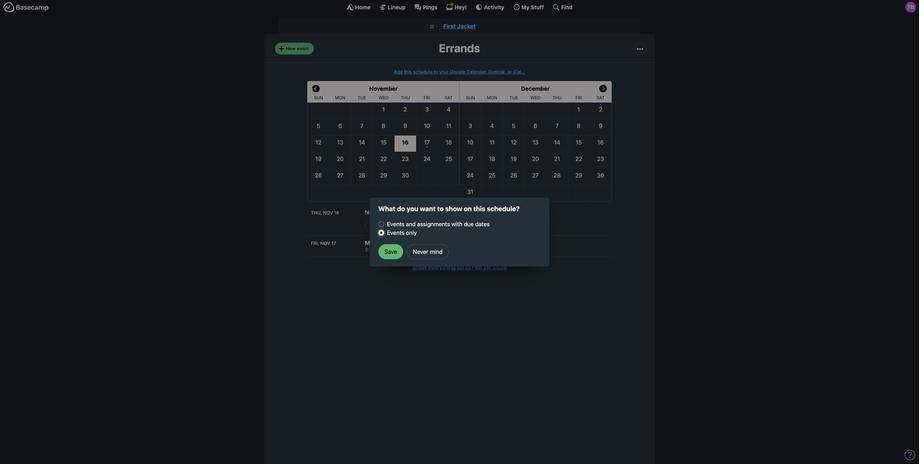 Task type: vqa. For each thing, say whether or not it's contained in the screenshot.
Terry Turtle image
no



Task type: locate. For each thing, give the bounding box(es) containing it.
mon for december
[[487, 95, 497, 101]]

this
[[404, 69, 412, 75], [473, 205, 485, 213]]

show
[[412, 264, 427, 271]]

nothing's
[[365, 209, 390, 216]]

2 events from the top
[[387, 230, 404, 236]]

1 horizontal spatial tue
[[510, 95, 518, 101]]

tue for november
[[358, 95, 366, 101]]

with
[[452, 221, 462, 228], [400, 240, 412, 246]]

to for schedule
[[434, 69, 438, 75]]

3:00pm
[[365, 247, 383, 253]]

add up november
[[394, 69, 403, 75]]

fri
[[424, 95, 430, 101], [576, 95, 582, 101]]

1 horizontal spatial mon
[[487, 95, 497, 101]]

nov left 16
[[323, 210, 333, 216]]

29,
[[483, 264, 492, 271]]

stuff
[[531, 4, 544, 10]]

1 horizontal spatial wed
[[531, 95, 540, 101]]

1 thu from the left
[[401, 95, 410, 101]]

0 vertical spatial events
[[387, 221, 404, 228]]

or
[[508, 69, 512, 75]]

an
[[380, 223, 385, 228]]

my stuff button
[[513, 4, 544, 11]]

nov left 17
[[320, 241, 330, 246]]

2 wed from the left
[[531, 95, 540, 101]]

on right show
[[464, 205, 472, 213]]

wed down december
[[531, 95, 540, 101]]

0 horizontal spatial add
[[370, 223, 379, 228]]

activity
[[484, 4, 504, 10]]

0 horizontal spatial mon
[[335, 95, 345, 101]]

0 horizontal spatial on
[[391, 209, 398, 216]]

december
[[521, 85, 550, 92]]

first
[[443, 23, 456, 29]]

1 horizontal spatial this
[[473, 205, 485, 213]]

fri,
[[311, 241, 319, 246]]

0 vertical spatial this
[[404, 69, 412, 75]]

find
[[561, 4, 573, 10]]

1 vertical spatial event
[[386, 223, 398, 228]]

up
[[457, 264, 464, 271]]

1 horizontal spatial thu
[[553, 95, 562, 101]]

show        everything      up to        feb 29, 2024
[[412, 264, 507, 271]]

events
[[387, 221, 404, 228], [387, 230, 404, 236]]

0 vertical spatial to
[[434, 69, 438, 75]]

activity link
[[475, 4, 504, 11]]

show        everything      up to        feb 29, 2024 button
[[412, 263, 507, 272]]

1 mon from the left
[[335, 95, 345, 101]]

17
[[331, 241, 336, 246]]

home link
[[347, 4, 371, 11]]

1 wed from the left
[[379, 95, 389, 101]]

schedule?
[[487, 205, 520, 213]]

tyler black image
[[906, 2, 916, 13], [440, 240, 446, 246]]

tue
[[358, 95, 366, 101], [510, 95, 518, 101]]

events for events and assignments with due dates
[[387, 221, 404, 228]]

0 horizontal spatial sun
[[314, 95, 323, 101]]

nov
[[323, 210, 333, 216], [320, 241, 330, 246]]

due
[[464, 221, 474, 228]]

0 horizontal spatial wed
[[379, 95, 389, 101]]

event
[[297, 46, 309, 51], [386, 223, 398, 228]]

never
[[413, 249, 428, 255]]

-
[[384, 247, 387, 253]]

schedule
[[413, 69, 432, 75], [409, 209, 433, 216]]

1 tue from the left
[[358, 95, 366, 101]]

2 fri from the left
[[576, 95, 582, 101]]

add inside "link"
[[370, 223, 379, 228]]

and
[[406, 221, 416, 228]]

thu for november
[[401, 95, 410, 101]]

0 vertical spatial tyler black image
[[906, 2, 916, 13]]

the
[[399, 209, 408, 216], [414, 240, 423, 246]]

2 mon from the left
[[487, 95, 497, 101]]

event right an
[[386, 223, 398, 228]]

0 horizontal spatial sat
[[445, 95, 453, 101]]

1 horizontal spatial sat
[[597, 95, 605, 101]]

the up never
[[414, 240, 423, 246]]

wed down november
[[379, 95, 389, 101]]

with left due
[[452, 221, 462, 228]]

1 vertical spatial with
[[400, 240, 412, 246]]

november
[[369, 85, 398, 92]]

2 sat from the left
[[597, 95, 605, 101]]

1 horizontal spatial the
[[414, 240, 423, 246]]

1 vertical spatial this
[[473, 205, 485, 213]]

thu,
[[311, 210, 322, 216]]

mon
[[335, 95, 345, 101], [487, 95, 497, 101]]

wed
[[379, 95, 389, 101], [531, 95, 540, 101]]

to right up
[[465, 264, 471, 271]]

0 horizontal spatial tue
[[358, 95, 366, 101]]

1 events from the top
[[387, 221, 404, 228]]

1 horizontal spatial fri
[[576, 95, 582, 101]]

0 horizontal spatial with
[[400, 240, 412, 246]]

•
[[426, 144, 428, 149]]

1 vertical spatial nov
[[320, 241, 330, 246]]

wed for november
[[379, 95, 389, 101]]

1 fri from the left
[[424, 95, 430, 101]]

to
[[434, 69, 438, 75], [437, 205, 444, 213], [465, 264, 471, 271]]

the up and
[[399, 209, 408, 216]]

1 vertical spatial events
[[387, 230, 404, 236]]

tyler black image inside main "element"
[[906, 2, 916, 13]]

0 vertical spatial with
[[452, 221, 462, 228]]

0 vertical spatial the
[[399, 209, 408, 216]]

only
[[406, 230, 417, 236]]

with down events only
[[400, 240, 412, 246]]

to right want
[[437, 205, 444, 213]]

1 sat from the left
[[445, 95, 453, 101]]

0 horizontal spatial tyler black image
[[440, 240, 446, 246]]

first jacket link
[[443, 23, 476, 29]]

0 vertical spatial add
[[394, 69, 403, 75]]

1 horizontal spatial add
[[394, 69, 403, 75]]

add
[[394, 69, 403, 75], [370, 223, 379, 228]]

to inside button
[[465, 264, 471, 271]]

2 thu from the left
[[553, 95, 562, 101]]

to left your
[[434, 69, 438, 75]]

fri, nov 17
[[311, 241, 336, 246]]

2 vertical spatial to
[[465, 264, 471, 271]]

what
[[378, 205, 395, 213]]

sat
[[445, 95, 453, 101], [597, 95, 605, 101]]

thu
[[401, 95, 410, 101], [553, 95, 562, 101]]

events up break
[[387, 230, 404, 236]]

None submit
[[378, 245, 403, 260]]

1 vertical spatial the
[[414, 240, 423, 246]]

1 horizontal spatial tyler black image
[[906, 2, 916, 13]]

my
[[522, 4, 529, 10]]

1 sun from the left
[[314, 95, 323, 101]]

2 tue from the left
[[510, 95, 518, 101]]

2 sun from the left
[[466, 95, 475, 101]]

0 horizontal spatial thu
[[401, 95, 410, 101]]

new
[[286, 46, 296, 51]]

sun
[[314, 95, 323, 101], [466, 95, 475, 101]]

2024
[[493, 264, 507, 271]]

movie
[[365, 240, 381, 246]]

event inside "link"
[[386, 223, 398, 228]]

fri for november
[[424, 95, 430, 101]]

event right new
[[297, 46, 309, 51]]

0 vertical spatial event
[[297, 46, 309, 51]]

on
[[464, 205, 472, 213], [391, 209, 398, 216]]

to for up
[[465, 264, 471, 271]]

add left an
[[370, 223, 379, 228]]

add this schedule to your google calendar, outlook, or ical…
[[394, 69, 525, 75]]

0 horizontal spatial fri
[[424, 95, 430, 101]]

1 horizontal spatial sun
[[466, 95, 475, 101]]

1 horizontal spatial event
[[386, 223, 398, 228]]

0 horizontal spatial the
[[399, 209, 408, 216]]

1 vertical spatial add
[[370, 223, 379, 228]]

fri for december
[[576, 95, 582, 101]]

schedule up and
[[409, 209, 433, 216]]

0 vertical spatial nov
[[323, 210, 333, 216]]

schedule left your
[[413, 69, 432, 75]]

nov for thu,
[[323, 210, 333, 216]]

on up add an event
[[391, 209, 398, 216]]

events up events only
[[387, 221, 404, 228]]



Task type: describe. For each thing, give the bounding box(es) containing it.
0 horizontal spatial this
[[404, 69, 412, 75]]

thu, nov 16
[[311, 210, 339, 216]]

nothing's on the schedule
[[365, 209, 433, 216]]

1 vertical spatial schedule
[[409, 209, 433, 216]]

events for events only
[[387, 230, 404, 236]]

new event
[[286, 46, 309, 51]]

events and assignments with due dates
[[387, 221, 490, 228]]

1 horizontal spatial with
[[452, 221, 462, 228]]

new event link
[[275, 43, 314, 55]]

outlook,
[[488, 69, 506, 75]]

first jacket
[[443, 23, 476, 29]]

show
[[445, 205, 462, 213]]

pings
[[423, 4, 437, 10]]

sat for november
[[445, 95, 453, 101]]

what do you want to show on this schedule?
[[378, 205, 520, 213]]

1 horizontal spatial on
[[464, 205, 472, 213]]

tue for december
[[510, 95, 518, 101]]

everything
[[428, 264, 456, 271]]

3:00pm     -     5:00pm
[[365, 247, 406, 253]]

mon for november
[[335, 95, 345, 101]]

errands
[[439, 41, 480, 55]]

sun for december
[[466, 95, 475, 101]]

5:00pm
[[388, 247, 406, 253]]

do
[[397, 205, 405, 213]]

lineup link
[[379, 4, 406, 11]]

ical…
[[513, 69, 525, 75]]

events only
[[387, 230, 417, 236]]

add for add this schedule to your google calendar, outlook, or ical…
[[394, 69, 403, 75]]

calendar,
[[467, 69, 487, 75]]

add this schedule to your google calendar, outlook, or ical… link
[[394, 69, 525, 75]]

pings button
[[414, 4, 437, 11]]

switch accounts image
[[3, 2, 49, 13]]

1 vertical spatial tyler black image
[[440, 240, 446, 246]]

assignments
[[417, 221, 450, 228]]

google
[[450, 69, 465, 75]]

16
[[334, 210, 339, 216]]

lineup
[[388, 4, 406, 10]]

you
[[407, 205, 418, 213]]

movie break with the team
[[365, 240, 440, 246]]

break
[[383, 240, 399, 246]]

jacket
[[457, 23, 476, 29]]

add an event
[[370, 223, 398, 228]]

never mind
[[413, 249, 443, 255]]

thu for december
[[553, 95, 562, 101]]

main element
[[0, 0, 919, 14]]

add an event link
[[365, 220, 403, 232]]

feb
[[472, 264, 482, 271]]

my stuff
[[522, 4, 544, 10]]

home
[[355, 4, 371, 10]]

1 vertical spatial to
[[437, 205, 444, 213]]

your
[[439, 69, 449, 75]]

sun for november
[[314, 95, 323, 101]]

dates
[[475, 221, 490, 228]]

0 vertical spatial schedule
[[413, 69, 432, 75]]

0 horizontal spatial event
[[297, 46, 309, 51]]

sat for december
[[597, 95, 605, 101]]

hey!
[[455, 4, 467, 10]]

nov for fri,
[[320, 241, 330, 246]]

never mind link
[[407, 245, 449, 260]]

mind
[[430, 249, 443, 255]]

add for add an event
[[370, 223, 379, 228]]

find button
[[553, 4, 573, 11]]

team
[[424, 240, 438, 246]]

hey! button
[[446, 4, 467, 11]]

want
[[420, 205, 436, 213]]

wed for december
[[531, 95, 540, 101]]



